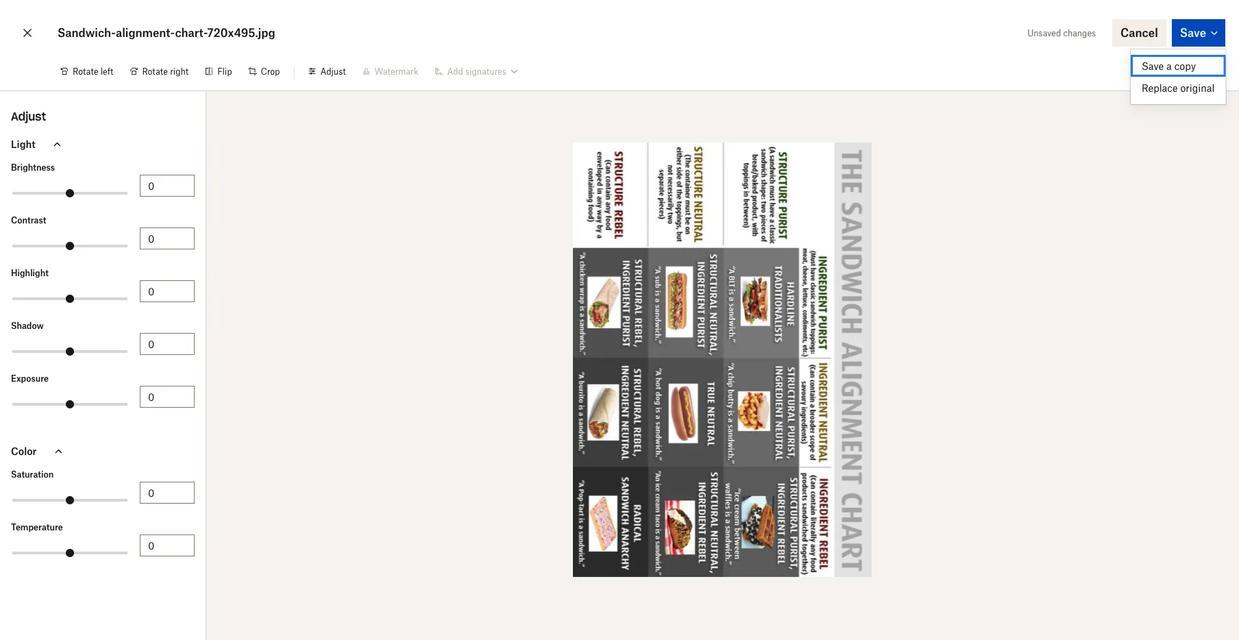 Task type: describe. For each thing, give the bounding box(es) containing it.
adjust
[[11, 109, 46, 123]]

unsaved
[[1028, 28, 1061, 38]]

Exposure number field
[[148, 389, 186, 404]]

copy
[[1175, 60, 1196, 72]]

Exposure range field
[[12, 403, 128, 406]]

Temperature range field
[[12, 552, 128, 555]]

brightness
[[11, 162, 55, 172]]

save a copy
[[1142, 60, 1196, 72]]

color
[[11, 446, 37, 457]]

replace
[[1142, 82, 1178, 94]]

color button
[[0, 435, 206, 468]]

Contrast range field
[[12, 245, 128, 247]]

chart-
[[175, 26, 207, 39]]

a
[[1167, 60, 1172, 72]]

unsaved changes
[[1028, 28, 1096, 38]]

exposure
[[11, 373, 49, 384]]

contrast
[[11, 215, 46, 225]]

light button
[[0, 128, 206, 160]]

Highlight range field
[[12, 298, 128, 300]]

Brightness number field
[[148, 178, 186, 193]]

highlight
[[11, 268, 49, 278]]

saturation
[[11, 469, 54, 480]]



Task type: vqa. For each thing, say whether or not it's contained in the screenshot.
copy
yes



Task type: locate. For each thing, give the bounding box(es) containing it.
Highlight number field
[[148, 284, 186, 299]]

Shadow range field
[[12, 350, 128, 353]]

sandwich-alignment-chart-720x495.jpg
[[58, 26, 275, 39]]

sandwich-
[[58, 26, 116, 39]]

original
[[1181, 82, 1215, 94]]

Contrast number field
[[148, 231, 186, 246]]

Brightness range field
[[12, 192, 128, 195]]

Temperature number field
[[148, 538, 186, 553]]

close image
[[19, 22, 36, 44]]

shadow
[[11, 320, 44, 331]]

light
[[11, 138, 35, 150]]

Saturation range field
[[12, 499, 128, 502]]

720x495.jpg
[[207, 26, 275, 39]]

alignment-
[[116, 26, 175, 39]]

changes
[[1064, 28, 1096, 38]]

Shadow number field
[[148, 337, 186, 352]]

replace original
[[1142, 82, 1215, 94]]

save
[[1142, 60, 1164, 72]]

Saturation number field
[[148, 485, 186, 500]]

temperature
[[11, 522, 63, 532]]

alert
[[919, 291, 1222, 640]]



